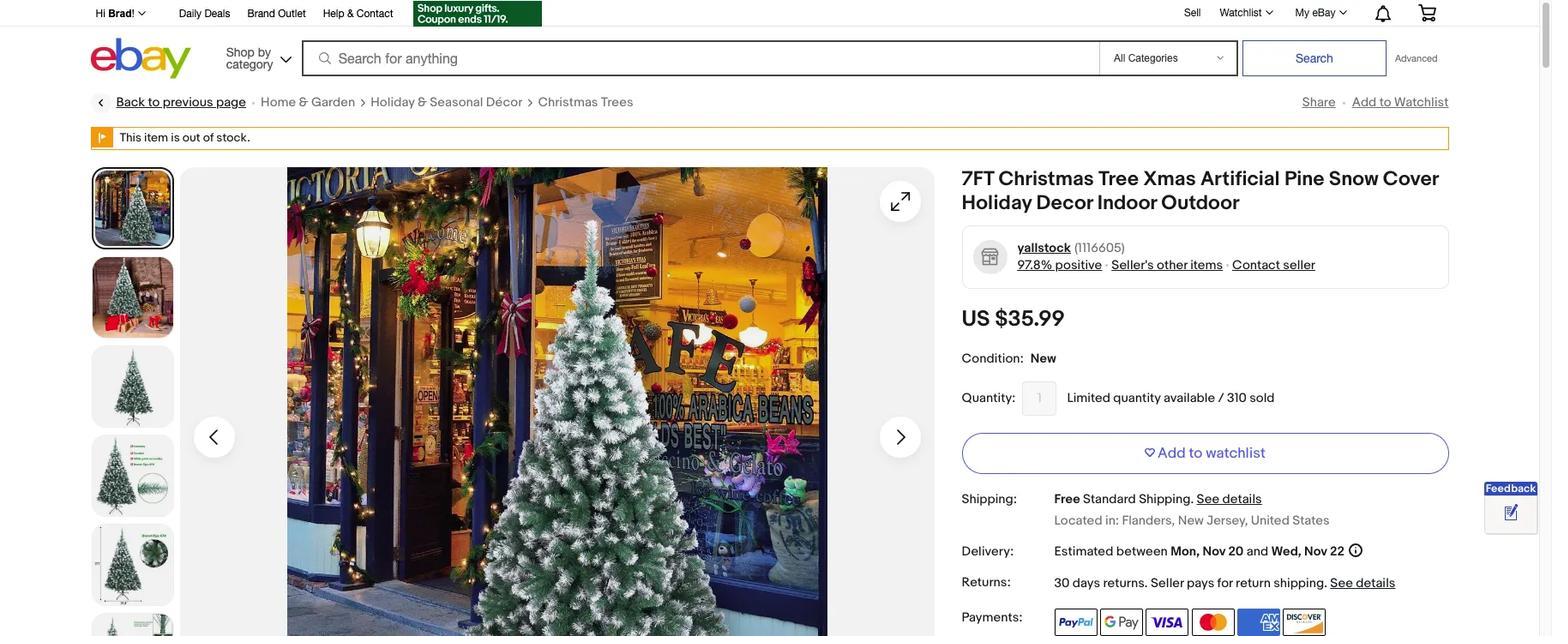 Task type: vqa. For each thing, say whether or not it's contained in the screenshot.
the topmost the see
yes



Task type: locate. For each thing, give the bounding box(es) containing it.
picture 1 of 9 image
[[93, 169, 172, 247]]

visa image
[[1146, 609, 1189, 636]]

. left the "seller"
[[1145, 575, 1148, 592]]

us
[[962, 306, 990, 332]]

.
[[1191, 491, 1194, 507], [1145, 575, 1148, 592], [1324, 575, 1327, 592]]

tree
[[1098, 167, 1139, 191]]

snow
[[1329, 167, 1379, 191]]

limited quantity available / 310 sold
[[1067, 390, 1275, 406]]

& inside account navigation
[[347, 8, 354, 20]]

outdoor
[[1161, 191, 1240, 215]]

0 vertical spatial add
[[1352, 94, 1377, 111]]

out
[[182, 130, 200, 145]]

shop
[[226, 45, 255, 59]]

watchlist right the sell link
[[1220, 7, 1262, 19]]

1 nov from the left
[[1203, 544, 1226, 560]]

contact right help
[[357, 8, 393, 20]]

nov
[[1203, 544, 1226, 560], [1304, 544, 1327, 560]]

united
[[1251, 513, 1290, 529]]

see details link for 30 days returns . seller pays for return shipping . see details
[[1330, 575, 1396, 592]]

master card image
[[1192, 609, 1235, 636]]

1 horizontal spatial contact
[[1232, 257, 1280, 273]]

details right 'shipping'
[[1356, 575, 1396, 592]]

xmas
[[1143, 167, 1196, 191]]

1 vertical spatial see details link
[[1330, 575, 1396, 592]]

& left seasonal
[[418, 94, 427, 111]]

estimated between mon, nov 20 and wed, nov 22
[[1054, 544, 1344, 560]]

see details link up jersey,
[[1197, 491, 1262, 507]]

picture 5 of 9 image
[[92, 524, 173, 605]]

states
[[1293, 513, 1330, 529]]

0 horizontal spatial holiday
[[371, 94, 415, 111]]

by
[[258, 45, 271, 59]]

delivery:
[[962, 544, 1014, 560]]

nov left 20
[[1203, 544, 1226, 560]]

(1116605)
[[1074, 240, 1125, 256]]

add to watchlist
[[1352, 94, 1449, 111]]

1 vertical spatial watchlist
[[1394, 94, 1449, 111]]

0 vertical spatial see
[[1197, 491, 1220, 507]]

stock.
[[216, 130, 250, 145]]

trees
[[601, 94, 633, 111]]

watchlist
[[1206, 445, 1266, 462]]

& right help
[[347, 8, 354, 20]]

this
[[120, 130, 141, 145]]

to left the watchlist
[[1189, 445, 1203, 462]]

0 horizontal spatial contact
[[357, 8, 393, 20]]

& for seasonal
[[418, 94, 427, 111]]

sell
[[1184, 7, 1201, 19]]

back to previous page link
[[90, 93, 246, 113]]

seller's other items
[[1112, 257, 1223, 273]]

add for add to watchlist
[[1352, 94, 1377, 111]]

daily deals
[[179, 8, 230, 20]]

0 horizontal spatial watchlist
[[1220, 7, 1262, 19]]

1 vertical spatial details
[[1356, 575, 1396, 592]]

add right share button at the top right
[[1352, 94, 1377, 111]]

0 horizontal spatial nov
[[1203, 544, 1226, 560]]

. up 'located in: flanders, new jersey, united states'
[[1191, 491, 1194, 507]]

to right back
[[148, 94, 160, 111]]

0 vertical spatial holiday
[[371, 94, 415, 111]]

standard
[[1083, 491, 1136, 507]]

christmas inside the 7ft christmas tree xmas artificial pine snow cover holiday decor indoor outdoor
[[999, 167, 1094, 191]]

1 vertical spatial holiday
[[962, 191, 1032, 215]]

1 vertical spatial christmas
[[999, 167, 1094, 191]]

yallstock link
[[1017, 240, 1071, 257]]

is
[[171, 130, 180, 145]]

details up jersey,
[[1223, 491, 1262, 507]]

see up 'located in: flanders, new jersey, united states'
[[1197, 491, 1220, 507]]

None submit
[[1243, 40, 1387, 76]]

limited
[[1067, 390, 1111, 406]]

0 vertical spatial new
[[1031, 350, 1056, 367]]

to inside button
[[1189, 445, 1203, 462]]

1 vertical spatial add
[[1158, 445, 1186, 462]]

garden
[[311, 94, 355, 111]]

1 horizontal spatial christmas
[[999, 167, 1094, 191]]

contact seller
[[1232, 257, 1316, 273]]

0 horizontal spatial christmas
[[538, 94, 598, 111]]

1 horizontal spatial to
[[1189, 445, 1203, 462]]

category
[[226, 57, 273, 71]]

1 horizontal spatial nov
[[1304, 544, 1327, 560]]

new up quantity: text field
[[1031, 350, 1056, 367]]

yallstock (1116605)
[[1017, 240, 1125, 256]]

hi
[[96, 8, 105, 20]]

0 horizontal spatial to
[[148, 94, 160, 111]]

artificial
[[1200, 167, 1280, 191]]

shop by category button
[[218, 38, 296, 75]]

watchlist link
[[1210, 3, 1281, 23]]

see details link down 22 at right
[[1330, 575, 1396, 592]]

account navigation
[[86, 0, 1449, 29]]

see details link
[[1197, 491, 1262, 507], [1330, 575, 1396, 592]]

items
[[1190, 257, 1223, 273]]

american express image
[[1237, 609, 1280, 636]]

to down the advanced link
[[1379, 94, 1391, 111]]

payments:
[[962, 610, 1023, 626]]

1 horizontal spatial .
[[1191, 491, 1194, 507]]

contact inside account navigation
[[357, 8, 393, 20]]

add for add to watchlist
[[1158, 445, 1186, 462]]

pays
[[1187, 575, 1215, 592]]

&
[[347, 8, 354, 20], [299, 94, 308, 111], [418, 94, 427, 111]]

1 horizontal spatial see
[[1330, 575, 1353, 592]]

0 horizontal spatial add
[[1158, 445, 1186, 462]]

christmas left the trees
[[538, 94, 598, 111]]

yallstock image
[[972, 239, 1008, 274]]

warning image
[[91, 128, 113, 147]]

2 horizontal spatial to
[[1379, 94, 1391, 111]]

0 vertical spatial contact
[[357, 8, 393, 20]]

holiday & seasonal décor
[[371, 94, 523, 111]]

1 horizontal spatial watchlist
[[1394, 94, 1449, 111]]

share
[[1302, 94, 1336, 111]]

my ebay
[[1295, 7, 1336, 19]]

7ft
[[962, 167, 994, 191]]

get the coupon image
[[414, 1, 542, 27]]

1 horizontal spatial &
[[347, 8, 354, 20]]

. up discover image on the right of page
[[1324, 575, 1327, 592]]

home & garden
[[261, 94, 355, 111]]

0 vertical spatial watchlist
[[1220, 7, 1262, 19]]

add up standard shipping . see details
[[1158, 445, 1186, 462]]

& for garden
[[299, 94, 308, 111]]

see
[[1197, 491, 1220, 507], [1330, 575, 1353, 592]]

return
[[1236, 575, 1271, 592]]

wed,
[[1271, 544, 1301, 560]]

estimated
[[1054, 544, 1113, 560]]

holiday inside the 7ft christmas tree xmas artificial pine snow cover holiday decor indoor outdoor
[[962, 191, 1032, 215]]

1 vertical spatial new
[[1178, 513, 1204, 529]]

picture 3 of 9 image
[[92, 346, 173, 427]]

google pay image
[[1100, 609, 1143, 636]]

holiday up yallstock "icon"
[[962, 191, 1032, 215]]

indoor
[[1097, 191, 1157, 215]]

Search for anything text field
[[304, 42, 1096, 75]]

& right home
[[299, 94, 308, 111]]

seller's other items link
[[1112, 257, 1223, 273]]

to
[[148, 94, 160, 111], [1379, 94, 1391, 111], [1189, 445, 1203, 462]]

1 horizontal spatial add
[[1352, 94, 1377, 111]]

shop by category banner
[[86, 0, 1449, 83]]

sell link
[[1176, 7, 1209, 19]]

free
[[1054, 491, 1080, 507]]

pine
[[1284, 167, 1325, 191]]

watchlist inside account navigation
[[1220, 7, 1262, 19]]

christmas right 7ft
[[999, 167, 1094, 191]]

20
[[1228, 544, 1244, 560]]

/
[[1218, 390, 1224, 406]]

new down standard shipping . see details
[[1178, 513, 1204, 529]]

2 nov from the left
[[1304, 544, 1327, 560]]

add to watchlist
[[1158, 445, 1266, 462]]

nov left 22 at right
[[1304, 544, 1327, 560]]

0 vertical spatial details
[[1223, 491, 1262, 507]]

0 horizontal spatial &
[[299, 94, 308, 111]]

details
[[1223, 491, 1262, 507], [1356, 575, 1396, 592]]

see down 22 at right
[[1330, 575, 1353, 592]]

2 horizontal spatial &
[[418, 94, 427, 111]]

christmas trees
[[538, 94, 633, 111]]

returns:
[[962, 575, 1011, 591]]

add to watchlist link
[[1352, 94, 1449, 111]]

jersey,
[[1207, 513, 1248, 529]]

paypal image
[[1054, 609, 1097, 636]]

add
[[1352, 94, 1377, 111], [1158, 445, 1186, 462]]

1 horizontal spatial holiday
[[962, 191, 1032, 215]]

daily deals link
[[179, 5, 230, 24]]

1 horizontal spatial see details link
[[1330, 575, 1396, 592]]

0 vertical spatial see details link
[[1197, 491, 1262, 507]]

2 horizontal spatial .
[[1324, 575, 1327, 592]]

add to watchlist button
[[962, 433, 1449, 474]]

deals
[[204, 8, 230, 20]]

1 horizontal spatial details
[[1356, 575, 1396, 592]]

holiday right garden
[[371, 94, 415, 111]]

page
[[216, 94, 246, 111]]

1 vertical spatial see
[[1330, 575, 1353, 592]]

0 horizontal spatial see details link
[[1197, 491, 1262, 507]]

add inside button
[[1158, 445, 1186, 462]]

contact
[[357, 8, 393, 20], [1232, 257, 1280, 273]]

contact left seller
[[1232, 257, 1280, 273]]

my
[[1295, 7, 1310, 19]]

$35.99
[[995, 306, 1065, 332]]

seasonal
[[430, 94, 483, 111]]

watchlist down the advanced link
[[1394, 94, 1449, 111]]

flanders,
[[1122, 513, 1175, 529]]



Task type: describe. For each thing, give the bounding box(es) containing it.
share button
[[1302, 94, 1336, 111]]

shipping
[[1274, 575, 1324, 592]]

see details link for standard shipping . see details
[[1197, 491, 1262, 507]]

picture 2 of 9 image
[[92, 257, 173, 338]]

feedback
[[1486, 482, 1536, 496]]

other
[[1157, 257, 1188, 273]]

contact seller link
[[1232, 257, 1316, 273]]

advanced link
[[1387, 41, 1446, 75]]

0 horizontal spatial see
[[1197, 491, 1220, 507]]

0 vertical spatial christmas
[[538, 94, 598, 111]]

decor
[[1036, 191, 1093, 215]]

0 horizontal spatial .
[[1145, 575, 1148, 592]]

days
[[1073, 575, 1100, 592]]

to for watchlist
[[1379, 94, 1391, 111]]

7ft christmas tree xmas artificial pine snow cover holiday decor indoor outdoor - picture 1 of 9 image
[[180, 167, 934, 636]]

brand
[[247, 8, 275, 20]]

1 vertical spatial contact
[[1232, 257, 1280, 273]]

standard shipping . see details
[[1083, 491, 1262, 507]]

and
[[1247, 544, 1268, 560]]

30 days returns . seller pays for return shipping . see details
[[1054, 575, 1396, 592]]

to for watchlist
[[1189, 445, 1203, 462]]

located
[[1054, 513, 1103, 529]]

between
[[1116, 544, 1168, 560]]

seller
[[1151, 575, 1184, 592]]

quantity:
[[962, 390, 1016, 406]]

home
[[261, 94, 296, 111]]

0 horizontal spatial details
[[1223, 491, 1262, 507]]

quantity
[[1113, 390, 1161, 406]]

of
[[203, 130, 214, 145]]

sold
[[1250, 390, 1275, 406]]

shipping
[[1139, 491, 1191, 507]]

located in: flanders, new jersey, united states
[[1054, 513, 1330, 529]]

back
[[116, 94, 145, 111]]

in:
[[1105, 513, 1119, 529]]

Quantity: text field
[[1023, 381, 1057, 415]]

available
[[1164, 390, 1215, 406]]

hi brad !
[[96, 8, 135, 20]]

picture 4 of 9 image
[[92, 435, 173, 516]]

daily
[[179, 8, 202, 20]]

brand outlet
[[247, 8, 306, 20]]

my ebay link
[[1286, 3, 1354, 23]]

your shopping cart image
[[1417, 4, 1437, 21]]

condition: new
[[962, 350, 1056, 367]]

& for contact
[[347, 8, 354, 20]]

outlet
[[278, 8, 306, 20]]

discover image
[[1283, 609, 1326, 636]]

310
[[1227, 390, 1247, 406]]

to for previous
[[148, 94, 160, 111]]

none submit inside shop by category banner
[[1243, 40, 1387, 76]]

holiday & seasonal décor link
[[371, 94, 523, 111]]

us $35.99
[[962, 306, 1065, 332]]

mon,
[[1171, 544, 1200, 560]]

help & contact
[[323, 8, 393, 20]]

christmas trees link
[[538, 94, 633, 111]]

1 horizontal spatial new
[[1178, 513, 1204, 529]]

seller
[[1283, 257, 1316, 273]]

0 horizontal spatial new
[[1031, 350, 1056, 367]]

22
[[1330, 544, 1344, 560]]

shop by category
[[226, 45, 273, 71]]

seller's
[[1112, 257, 1154, 273]]

brad
[[108, 8, 132, 20]]

item
[[144, 130, 168, 145]]

97.8%
[[1017, 257, 1052, 273]]

advanced
[[1395, 53, 1438, 63]]

shipping:
[[962, 491, 1017, 507]]

yallstock
[[1017, 240, 1071, 256]]

97.8% positive link
[[1017, 257, 1102, 273]]

condition:
[[962, 350, 1024, 367]]

this item is out of stock.
[[120, 130, 250, 145]]

7ft christmas tree xmas artificial pine snow cover holiday decor indoor outdoor
[[962, 167, 1439, 215]]

for
[[1217, 575, 1233, 592]]

positive
[[1055, 257, 1102, 273]]

home & garden link
[[261, 94, 355, 111]]

help
[[323, 8, 344, 20]]

cover
[[1383, 167, 1439, 191]]

brand outlet link
[[247, 5, 306, 24]]



